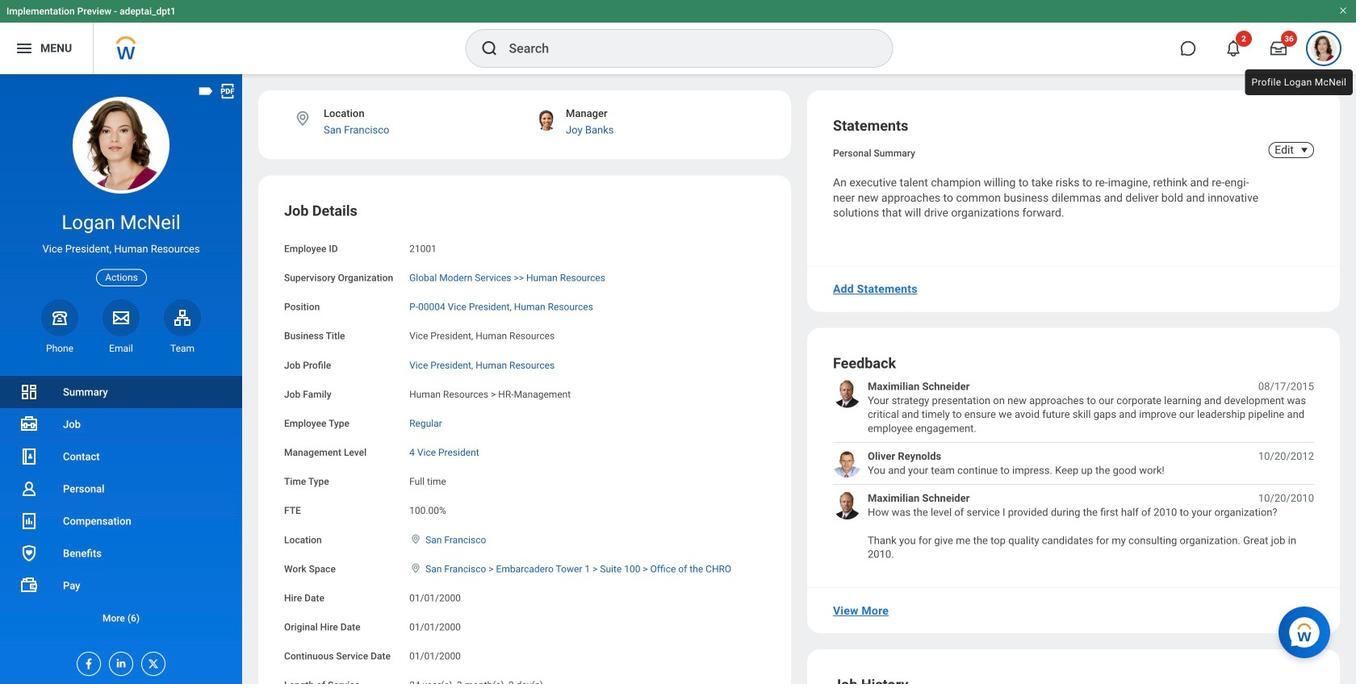Task type: vqa. For each thing, say whether or not it's contained in the screenshot.
Summary image
yes



Task type: describe. For each thing, give the bounding box(es) containing it.
employee's photo (oliver reynolds) image
[[834, 450, 862, 478]]

2 vertical spatial location image
[[410, 563, 423, 575]]

2 employee's photo (maximilian schneider) image from the top
[[834, 492, 862, 520]]

linkedin image
[[110, 653, 128, 670]]

compensation image
[[19, 512, 39, 531]]

email logan mcneil element
[[103, 342, 140, 355]]

1 employee's photo (maximilian schneider) image from the top
[[834, 380, 862, 408]]

0 horizontal spatial list
[[0, 376, 242, 635]]

close environment banner image
[[1339, 6, 1349, 15]]

team logan mcneil element
[[164, 342, 201, 355]]

inbox large image
[[1271, 40, 1288, 57]]

contact image
[[19, 447, 39, 467]]

mail image
[[111, 308, 131, 328]]

personal summary element
[[834, 145, 916, 159]]

pay image
[[19, 577, 39, 596]]

x image
[[142, 653, 160, 671]]

search image
[[480, 39, 500, 58]]

notifications large image
[[1226, 40, 1242, 57]]

job image
[[19, 415, 39, 435]]

navigation pane region
[[0, 74, 242, 685]]

phone logan mcneil element
[[41, 342, 78, 355]]



Task type: locate. For each thing, give the bounding box(es) containing it.
view team image
[[173, 308, 192, 328]]

tag image
[[197, 82, 215, 100]]

1 vertical spatial employee's photo (maximilian schneider) image
[[834, 492, 862, 520]]

profile logan mcneil image
[[1312, 36, 1338, 65]]

personal image
[[19, 480, 39, 499]]

summary image
[[19, 383, 39, 402]]

location image
[[294, 110, 312, 128], [410, 534, 423, 545], [410, 563, 423, 575]]

tooltip
[[1243, 66, 1357, 99]]

justify image
[[15, 39, 34, 58]]

employee's photo (maximilian schneider) image up employee's photo (oliver reynolds)
[[834, 380, 862, 408]]

Search Workday  search field
[[509, 31, 860, 66]]

facebook image
[[78, 653, 95, 671]]

1 vertical spatial location image
[[410, 534, 423, 545]]

benefits image
[[19, 544, 39, 564]]

employee's photo (maximilian schneider) image
[[834, 380, 862, 408], [834, 492, 862, 520]]

banner
[[0, 0, 1357, 74]]

full time element
[[410, 473, 446, 488]]

employee's photo (maximilian schneider) image down employee's photo (oliver reynolds)
[[834, 492, 862, 520]]

view printable version (pdf) image
[[219, 82, 237, 100]]

phone image
[[48, 308, 71, 328]]

group
[[284, 202, 766, 685]]

0 vertical spatial employee's photo (maximilian schneider) image
[[834, 380, 862, 408]]

0 vertical spatial location image
[[294, 110, 312, 128]]

1 horizontal spatial list
[[834, 380, 1315, 562]]

list
[[0, 376, 242, 635], [834, 380, 1315, 562]]



